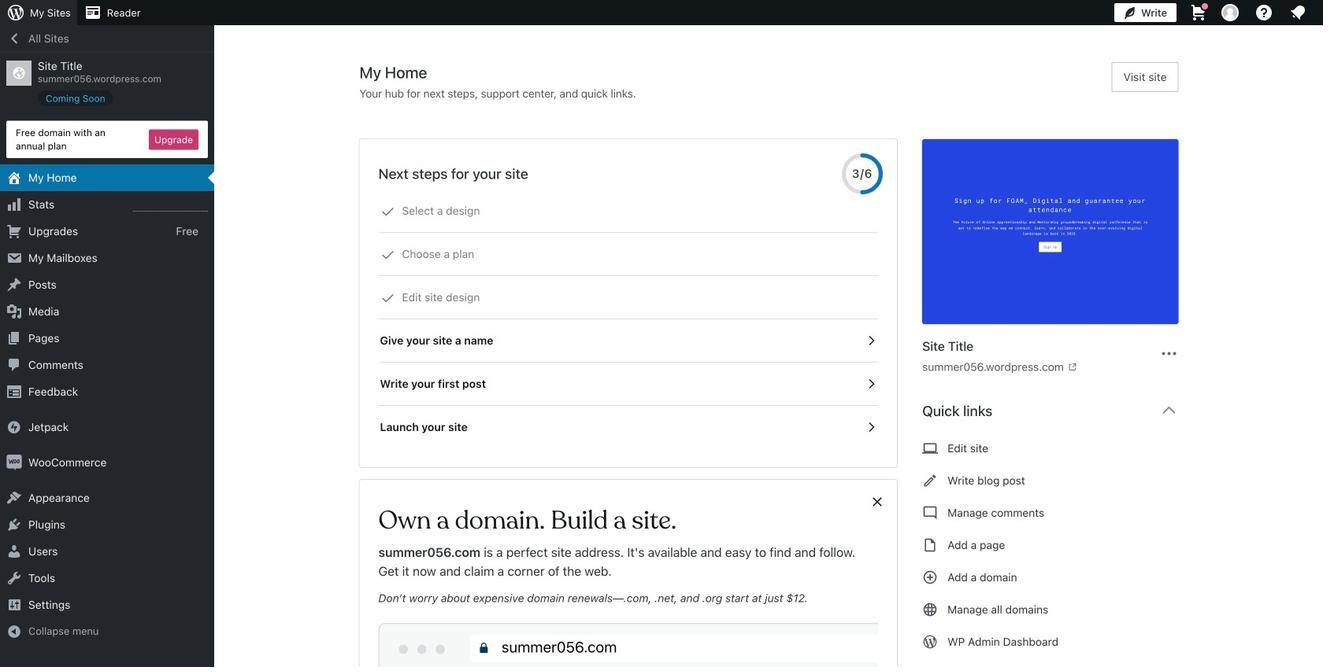Task type: vqa. For each thing, say whether or not it's contained in the screenshot.
1st Task enabled icon from the bottom of the Launchpad Checklist element
yes



Task type: locate. For each thing, give the bounding box(es) containing it.
1 list item from the top
[[1316, 80, 1323, 154]]

1 vertical spatial task enabled image
[[864, 377, 878, 391]]

my shopping cart image
[[1189, 3, 1208, 22]]

0 vertical spatial task complete image
[[381, 205, 395, 219]]

task complete image
[[381, 205, 395, 219], [381, 291, 395, 306]]

more options for site site title image
[[1160, 345, 1179, 363]]

1 task complete image from the top
[[381, 205, 395, 219]]

0 vertical spatial img image
[[6, 420, 22, 436]]

main content
[[360, 62, 1191, 668]]

manage your notifications image
[[1288, 3, 1307, 22]]

laptop image
[[922, 439, 938, 458]]

task complete image up task complete image
[[381, 205, 395, 219]]

insert_drive_file image
[[922, 536, 938, 555]]

progress bar
[[842, 154, 883, 195]]

help image
[[1255, 3, 1273, 22]]

img image
[[6, 420, 22, 436], [6, 455, 22, 471]]

list item
[[1316, 80, 1323, 154], [1316, 154, 1323, 228], [1316, 228, 1323, 286]]

launchpad checklist element
[[378, 190, 878, 449]]

task enabled image
[[864, 334, 878, 348], [864, 377, 878, 391]]

0 vertical spatial task enabled image
[[864, 334, 878, 348]]

edit image
[[922, 472, 938, 491]]

task complete image down task complete image
[[381, 291, 395, 306]]

2 list item from the top
[[1316, 154, 1323, 228]]

1 vertical spatial img image
[[6, 455, 22, 471]]

1 vertical spatial task complete image
[[381, 291, 395, 306]]

highest hourly views 0 image
[[133, 202, 208, 212]]



Task type: describe. For each thing, give the bounding box(es) containing it.
2 img image from the top
[[6, 455, 22, 471]]

3 list item from the top
[[1316, 228, 1323, 286]]

mode_comment image
[[922, 504, 938, 523]]

2 task complete image from the top
[[381, 291, 395, 306]]

dismiss domain name promotion image
[[870, 493, 885, 512]]

task complete image
[[381, 248, 395, 262]]

my profile image
[[1221, 4, 1239, 21]]

1 img image from the top
[[6, 420, 22, 436]]

2 task enabled image from the top
[[864, 377, 878, 391]]

task enabled image
[[864, 421, 878, 435]]

1 task enabled image from the top
[[864, 334, 878, 348]]



